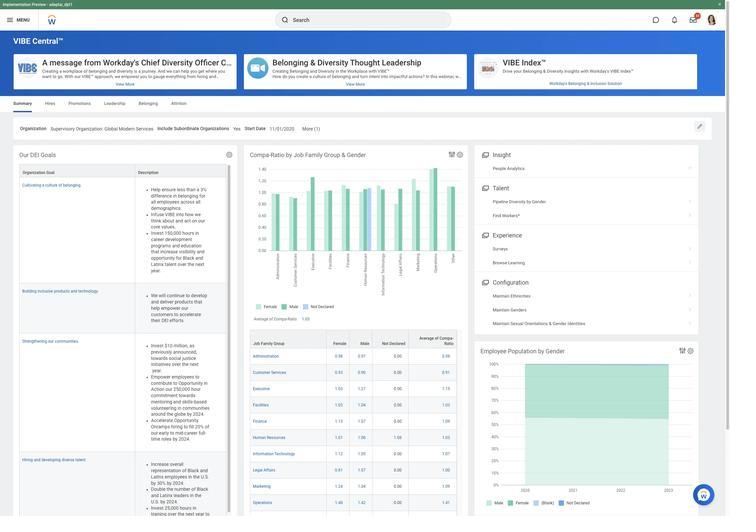 Task type: vqa. For each thing, say whether or not it's contained in the screenshot.
double
yes



Task type: describe. For each thing, give the bounding box(es) containing it.
workplace
[[348, 69, 368, 74]]

our inside invest $10 million, as previously announced, towards social justice initiatives over the next year. empower employees to contribute to opportunity in action our 250,000 hour commitment towards mentoring and skills-based volunteering in communities around the globe by 2024.
[[166, 387, 173, 393]]

family inside "popup button"
[[261, 342, 273, 347]]

30%
[[157, 481, 166, 487]]

continue
[[167, 294, 185, 299]]

to up efforts.
[[174, 312, 179, 318]]

1 horizontal spatial job
[[294, 152, 304, 159]]

& left solution
[[601, 79, 604, 84]]

help
[[151, 187, 161, 193]]

maintain genders link
[[475, 304, 699, 317]]

a right is
[[138, 69, 141, 74]]

administration link
[[253, 353, 279, 359]]

contribute
[[151, 381, 172, 386]]

1.03 button up 1.13
[[335, 403, 344, 409]]

workday's belonging & inclusion solution link
[[475, 79, 698, 89]]

to up hour
[[195, 375, 200, 380]]

watch inside learn how companies, leaders, and organizations each play a role in building equality. join the webinar with workday leaders and discover ways to assess your intentions against outcomes and drive real change. watch webinar
[[273, 122, 285, 127]]

1.03 button up job family group "popup button"
[[302, 317, 311, 322]]

belonging—so
[[114, 79, 141, 84]]

5 cell from the left
[[409, 512, 457, 517]]

inclusive
[[38, 290, 53, 294]]

0 horizontal spatial where
[[166, 79, 178, 84]]

0.00 button for administration
[[394, 354, 403, 360]]

include subordinate organizations
[[158, 126, 229, 131]]

group inside "popup button"
[[274, 342, 285, 347]]

edit image
[[697, 123, 704, 130]]

vibe inside help ensure less than a 3% difference in belonging for all employees across all demographics. infuse vibe into how we think about and act on our core values. invest 150,000 hours in career development programs and education that increase visibility and opportunity for black and latinx talent over the next year.
[[165, 212, 175, 217]]

to inside learn how companies, leaders, and organizations each play a role in building equality. join the webinar with workday leaders and discover ways to assess your intentions against outcomes and drive real change. watch webinar
[[368, 111, 371, 116]]

mid-
[[176, 431, 185, 436]]

in down on
[[196, 231, 199, 236]]

by left 30%
[[151, 481, 156, 487]]

diversity inside creating belonging and diversity in the workplace with vibe™ how do you create a culture of belonging and turn intent into impactful actions? in this webinar, we share our strategies for valuing inclusion, belonging, and equity for all and show how our solutions can help you enable change. watch webinar
[[318, 69, 335, 74]]

building inclusive products and technology. link
[[22, 288, 99, 294]]

we inside creating belonging and diversity in the workplace with vibe™ how do you create a culture of belonging and turn intent into impactful actions? in this webinar, we share our strategies for valuing inclusion, belonging, and equity for all and show how our solutions can help you enable change. watch webinar
[[456, 74, 461, 79]]

commitment
[[151, 394, 178, 399]]

solution
[[608, 82, 623, 86]]

leaders inside learn how companies, leaders, and organizations each play a role in building equality. join the webinar with workday leaders and discover ways to assess your intentions against outcomes and drive real change. watch webinar
[[316, 111, 330, 116]]

row containing average of compa- ratio
[[250, 330, 457, 349]]

maintain genders
[[493, 308, 527, 313]]

chevron right image for genders
[[687, 306, 695, 312]]

0 horizontal spatial leadership
[[104, 101, 126, 106]]

vibe up solution
[[611, 69, 620, 74]]

0.91 button
[[443, 371, 451, 376]]

to down examine at the left of the page
[[317, 143, 321, 148]]

row containing human resources
[[250, 430, 457, 447]]

our down do
[[285, 79, 291, 84]]

0 horizontal spatial index™
[[522, 58, 547, 68]]

1.04 button for 1.03
[[358, 403, 367, 409]]

to up together
[[310, 138, 314, 143]]

webinar
[[273, 111, 288, 116]]

create inside "uniting at workday for social justice we're taking action to examine our practices and accelerate progress in our company. learn how we're working together to create systemic change both within workday and externally. read blog"
[[322, 143, 334, 148]]

organizations
[[200, 126, 229, 131]]

2 horizontal spatial your
[[514, 69, 522, 74]]

to down journey.
[[148, 74, 152, 79]]

and
[[158, 69, 166, 74]]

in up based
[[204, 381, 208, 386]]

1 horizontal spatial all
[[196, 200, 201, 205]]

1.40
[[335, 501, 343, 506]]

belonging down creating a workplace of belonging and diversity is a journey. and we can help you get where you want to go. with our vibe™ approach, we empower you to gauge everything from hiring and promotions to your people's sense of belonging—so you can see where you stand and then take action.
[[139, 101, 158, 106]]

1.03 for '1.03' button below 1.15 button
[[443, 404, 450, 408]]

Yes text field
[[233, 122, 241, 134]]

real
[[283, 117, 290, 122]]

justify image
[[6, 16, 14, 24]]

in down "ensure" on the top of the page
[[173, 193, 177, 199]]

to up promotions
[[53, 74, 57, 79]]

by right 30%
[[167, 481, 172, 487]]

1.09 for 1.07
[[443, 420, 450, 424]]

0 vertical spatial u.s.
[[201, 475, 209, 480]]

employees inside increase overall representation of black and latinx employees in the u.s. by 30% by 2024. double the number of black and latinx leaders in the u.s. by 2024. invest 25,000 hours in training over the next year t
[[165, 475, 187, 480]]

start
[[245, 126, 255, 131]]

row containing finance
[[250, 414, 457, 430]]

from inside creating a workplace of belonging and diversity is a journey. and we can help you get where you want to go. with our vibe™ approach, we empower you to gauge everything from hiring and promotions to your people's sense of belonging—so you can see where you stand and then take action.
[[187, 74, 196, 79]]

workday inside learn how companies, leaders, and organizations each play a role in building equality. join the webinar with workday leaders and discover ways to assess your intentions against outcomes and drive real change. watch webinar
[[298, 111, 315, 116]]

close environment banner image
[[719, 2, 723, 6]]

ensure
[[162, 187, 176, 193]]

human
[[253, 436, 266, 441]]

male
[[361, 342, 370, 347]]

0 horizontal spatial all
[[151, 200, 156, 205]]

we right the and
[[167, 69, 172, 74]]

0.81 button
[[335, 468, 344, 474]]

0 vertical spatial products
[[54, 290, 70, 294]]

our down justice
[[332, 138, 339, 143]]

0.00 for marketing
[[394, 485, 402, 490]]

menu group image for insight
[[481, 150, 490, 159]]

people analytics link
[[475, 162, 699, 176]]

a inside learn how companies, leaders, and organizations each play a role in building equality. join the webinar with workday leaders and discover ways to assess your intentions against outcomes and drive real change. watch webinar
[[388, 106, 390, 111]]

chevron right image for workers*
[[687, 211, 695, 218]]

by down the working
[[286, 152, 292, 159]]

a up go.
[[59, 69, 62, 74]]

2024. up "25,000"
[[167, 500, 178, 505]]

1.09 button for 1.07
[[443, 419, 451, 425]]

across
[[181, 200, 195, 205]]

configure and view chart data image
[[448, 151, 456, 159]]

2 vertical spatial latinx
[[160, 494, 173, 499]]

how inside creating belonging and diversity in the workplace with vibe™ how do you create a culture of belonging and turn intent into impactful actions? in this webinar, we share our strategies for valuing inclusion, belonging, and equity for all and show how our solutions can help you enable change. watch webinar
[[426, 79, 434, 84]]

working
[[284, 143, 299, 148]]

workday's inside "link"
[[550, 82, 568, 86]]

3 cell from the left
[[350, 512, 373, 517]]

products inside we will continue to develop and deliver products that help empower our customers to accelerate their dei efforts.
[[175, 300, 193, 305]]

change. inside learn how companies, leaders, and organizations each play a role in building equality. join the webinar with workday leaders and discover ways to assess your intentions against outcomes and drive real change. watch webinar
[[291, 117, 307, 122]]

next inside invest $10 million, as previously announced, towards social justice initiatives over the next year. empower employees to contribute to opportunity in action our 250,000 hour commitment towards mentoring and skills-based volunteering in communities around the globe by 2024.
[[190, 362, 199, 368]]

chevron right image
[[687, 258, 695, 265]]

vibe up drive
[[503, 58, 520, 68]]

organization:
[[76, 126, 103, 132]]

belonging.
[[63, 183, 82, 188]]

creating belonging and diversity in the workplace with vibe™ how do you create a culture of belonging and turn intent into impactful actions? in this webinar, we share our strategies for valuing inclusion, belonging, and equity for all and show how our solutions can help you enable change. watch webinar
[[273, 69, 461, 95]]

over inside invest $10 million, as previously announced, towards social justice initiatives over the next year. empower employees to contribute to opportunity in action our 250,000 hour commitment towards mentoring and skills-based volunteering in communities around the globe by 2024.
[[172, 362, 181, 368]]

find workers* link
[[475, 209, 699, 223]]

we're
[[273, 138, 283, 143]]

1 0.98 button from the left
[[335, 354, 344, 360]]

our left communities.
[[48, 340, 54, 344]]

in up globe at the bottom of the page
[[178, 406, 182, 411]]

belonging inside creating a workplace of belonging and diversity is a journey. and we can help you get where you want to go. with our vibe™ approach, we empower you to gauge everything from hiring and promotions to your people's sense of belonging—so you can see where you stand and then take action.
[[89, 69, 108, 74]]

belonging & diversity thought leadership
[[273, 58, 422, 68]]

leaders inside increase overall representation of black and latinx employees in the u.s. by 30% by 2024. double the number of black and latinx leaders in the u.s. by 2024. invest 25,000 hours in training over the next year t
[[174, 494, 189, 499]]

practices
[[340, 138, 358, 143]]

a inside help ensure less than a 3% difference in belonging for all employees across all demographics. infuse vibe into how we think about and act on our core values. invest 150,000 hours in career development programs and education that increase visibility and opportunity for black and latinx talent over the next year.
[[197, 187, 199, 193]]

employees inside help ensure less than a 3% difference in belonging for all employees across all demographics. infuse vibe into how we think about and act on our core values. invest 150,000 hours in career development programs and education that increase visibility and opportunity for black and latinx talent over the next year.
[[157, 200, 180, 205]]

0 horizontal spatial ratio
[[271, 152, 285, 159]]

1 horizontal spatial leadership
[[382, 58, 422, 68]]

opportunity inside opportunity onramps
[[174, 419, 199, 424]]

1.24 button
[[335, 485, 344, 490]]

belonging up do
[[273, 58, 309, 68]]

then
[[207, 79, 215, 84]]

2 0.98 button from the left
[[443, 354, 451, 360]]

belonging right 'focus'
[[581, 79, 600, 84]]

the inside creating belonging and diversity in the workplace with vibe™ how do you create a culture of belonging and turn intent into impactful actions? in this webinar, we share our strategies for valuing inclusion, belonging, and equity for all and show how our solutions can help you enable change. watch webinar
[[341, 69, 347, 74]]

sense
[[96, 79, 108, 84]]

belonging inside creating belonging and diversity in the workplace with vibe™ how do you create a culture of belonging and turn intent into impactful actions? in this webinar, we share our strategies for valuing inclusion, belonging, and equity for all and show how our solutions can help you enable change. watch webinar
[[332, 74, 351, 79]]

ext link image
[[689, 164, 695, 171]]

notifications large image
[[672, 17, 679, 23]]

to left develop on the bottom
[[186, 294, 190, 299]]

empower inside we will continue to develop and deliver products that help empower our customers to accelerate their dei efforts.
[[161, 306, 181, 311]]

previously
[[151, 350, 172, 355]]

culture inside creating belonging and diversity in the workplace with vibe™ how do you create a culture of belonging and turn intent into impactful actions? in this webinar, we share our strategies for valuing inclusion, belonging, and equity for all and show how our solutions can help you enable change. watch webinar
[[313, 74, 326, 79]]

1.09 button for 1.04
[[443, 485, 451, 490]]

0.00 button for finance
[[394, 419, 403, 425]]

fill
[[189, 425, 194, 430]]

technology.
[[78, 290, 99, 294]]

into inside help ensure less than a 3% difference in belonging for all employees across all demographics. infuse vibe into how we think about and act on our core values. invest 150,000 hours in career development programs and education that increase visibility and opportunity for black and latinx talent over the next year.
[[176, 212, 184, 217]]

configure and view chart data image
[[679, 347, 687, 355]]

1.03 for '1.03' button underneath "0.93" button
[[335, 387, 343, 392]]

go.
[[58, 74, 64, 79]]

1 vertical spatial can
[[150, 79, 157, 84]]

hiring
[[22, 459, 33, 463]]

is
[[134, 69, 137, 74]]

and inside we will continue to develop and deliver products that help empower our customers to accelerate their dei efforts.
[[151, 300, 159, 305]]

female
[[334, 342, 347, 347]]

core
[[151, 225, 160, 230]]

1 horizontal spatial family
[[305, 152, 323, 159]]

learn inside learn how companies, leaders, and organizations each play a role in building equality. join the webinar with workday leaders and discover ways to assess your intentions against outcomes and drive real change. watch webinar
[[273, 106, 284, 111]]

maintain for maintain genders
[[493, 308, 510, 313]]

maintain sexual orientations & gender identities link
[[475, 317, 699, 331]]

to left fill
[[184, 425, 188, 430]]

facilities
[[253, 404, 269, 408]]

for up talent
[[176, 256, 182, 261]]

diversity
[[117, 69, 133, 74]]

turn
[[361, 74, 368, 79]]

to left 'focus'
[[563, 79, 567, 84]]

4 0.00 button from the top
[[394, 403, 403, 409]]

1.04 button for 1.24
[[358, 485, 367, 490]]

our inside creating a workplace of belonging and diversity is a journey. and we can help you get where you want to go. with our vibe™ approach, we empower you to gauge everything from hiring and promotions to your people's sense of belonging—so you can see where you stand and then take action.
[[74, 74, 81, 79]]

drive your belonging & diversity insights with workday's vibe index™
[[503, 69, 634, 74]]

for inside "uniting at workday for social justice we're taking action to examine our practices and accelerate progress in our company. learn how we're working together to create systemic change both within workday and externally. read blog"
[[310, 133, 315, 138]]

1 vertical spatial 1.07
[[443, 452, 450, 457]]

1.09 for 1.04
[[443, 485, 450, 490]]

1 vertical spatial u.s.
[[151, 500, 159, 505]]

compa- for average of compa-ratio
[[274, 317, 288, 322]]

over inside increase overall representation of black and latinx employees in the u.s. by 30% by 2024. double the number of black and latinx leaders in the u.s. by 2024. invest 25,000 hours in training over the next year t
[[168, 512, 177, 517]]

2024. inside invest $10 million, as previously announced, towards social justice initiatives over the next year. empower employees to contribute to opportunity in action our 250,000 hour commitment towards mentoring and skills-based volunteering in communities around the globe by 2024.
[[193, 412, 205, 418]]

row containing operations
[[250, 496, 457, 512]]

with inside creating belonging and diversity in the workplace with vibe™ how do you create a culture of belonging and turn intent into impactful actions? in this webinar, we share our strategies for valuing inclusion, belonging, and equity for all and show how our solutions can help you enable change. watch webinar
[[369, 69, 377, 74]]

our left 'company.'
[[410, 138, 417, 143]]

invest for help ensure less than a 3% difference in belonging for all employees across all demographics.
[[151, 231, 164, 236]]

0.00 button for marketing
[[394, 485, 403, 490]]

menu group image
[[481, 231, 490, 240]]

to left mid-
[[170, 431, 174, 436]]

our inside we will continue to develop and deliver products that help empower our customers to accelerate their dei efforts.
[[182, 306, 188, 311]]

into inside creating belonging and diversity in the workplace with vibe™ how do you create a culture of belonging and turn intent into impactful actions? in this webinar, we share our strategies for valuing inclusion, belonging, and equity for all and show how our solutions can help you enable change. watch webinar
[[381, 74, 389, 79]]

150,000
[[165, 231, 181, 236]]

both
[[369, 143, 378, 148]]

career inside help ensure less than a 3% difference in belonging for all employees across all demographics. infuse vibe into how we think about and act on our core values. invest 150,000 hours in career development programs and education that increase visibility and opportunity for black and latinx talent over the next year.
[[151, 237, 164, 242]]

how inside help ensure less than a 3% difference in belonging for all employees across all demographics. infuse vibe into how we think about and act on our core values. invest 150,000 hours in career development programs and education that increase visibility and opportunity for black and latinx talent over the next year.
[[185, 212, 194, 217]]

average for average of compa- ratio
[[420, 337, 434, 341]]

1.03 button up 1.00
[[443, 436, 451, 441]]

organization goal button
[[20, 165, 135, 177]]

not declared button
[[373, 331, 409, 349]]

preview
[[32, 2, 46, 7]]

change
[[354, 143, 368, 148]]

2 horizontal spatial with
[[581, 69, 589, 74]]

goals
[[41, 152, 56, 159]]

your inside learn how companies, leaders, and organizations each play a role in building equality. join the webinar with workday leaders and discover ways to assess your intentions against outcomes and drive real change. watch webinar
[[387, 111, 395, 116]]

of inside creating belonging and diversity in the workplace with vibe™ how do you create a culture of belonging and turn intent into impactful actions? in this webinar, we share our strategies for valuing inclusion, belonging, and equity for all and show how our solutions can help you enable change. watch webinar
[[327, 74, 331, 79]]

belonging inside help ensure less than a 3% difference in belonging for all employees across all demographics. infuse vibe into how we think about and act on our core values. invest 150,000 hours in career development programs and education that increase visibility and opportunity for black and latinx talent over the next year.
[[178, 193, 198, 199]]

adeptai_dpt1
[[49, 2, 72, 7]]

administration
[[253, 355, 279, 359]]

organization element
[[51, 122, 154, 134]]

justice
[[329, 133, 343, 138]]

row containing legal affairs
[[250, 463, 457, 479]]

social
[[316, 133, 328, 138]]

a inside creating belonging and diversity in the workplace with vibe™ how do you create a culture of belonging and turn intent into impactful actions? in this webinar, we share our strategies for valuing inclusion, belonging, and equity for all and show how our solutions can help you enable change. watch webinar
[[310, 74, 312, 79]]

orientations
[[525, 322, 549, 327]]

by inside hiring to fill 20% of our early to mid-career full- time roles by 2024.
[[173, 437, 178, 443]]

0.93 button
[[335, 371, 344, 376]]

accelerate for and
[[367, 138, 387, 143]]

0 vertical spatial where
[[206, 69, 217, 74]]

help inside creating a workplace of belonging and diversity is a journey. and we can help you get where you want to go. with our vibe™ approach, we empower you to gauge everything from hiring and promotions to your people's sense of belonging—so you can see where you stand and then take action.
[[181, 69, 189, 74]]

in inside "uniting at workday for social justice we're taking action to examine our practices and accelerate progress in our company. learn how we're working together to create systemic change both within workday and externally. read blog"
[[406, 138, 409, 143]]

row containing increase overall representation of black and latinx employees in the u.s. by 30% by 2024.
[[19, 453, 227, 517]]

ways
[[357, 111, 367, 116]]

hiring to fill 20% of our early to mid-career full- time roles by 2024.
[[151, 425, 211, 443]]

& up 'strategies'
[[311, 58, 316, 68]]

central™
[[32, 37, 63, 46]]

1 vertical spatial towards
[[179, 394, 196, 399]]

next inside increase overall representation of black and latinx employees in the u.s. by 30% by 2024. double the number of black and latinx leaders in the u.s. by 2024. invest 25,000 hours in training over the next year t
[[186, 512, 195, 517]]

1.41
[[443, 501, 450, 506]]

empower
[[151, 375, 171, 380]]

facilities link
[[253, 402, 269, 408]]

menu group image for talent
[[481, 184, 490, 193]]

learn inside "uniting at workday for social justice we're taking action to examine our practices and accelerate progress in our company. learn how we're working together to create systemic change both within workday and externally. read blog"
[[437, 138, 448, 143]]

2 0.98 from the left
[[443, 355, 450, 359]]

0.00 for legal affairs
[[394, 469, 402, 473]]

within
[[379, 143, 390, 148]]

their
[[151, 318, 160, 324]]

with inside learn how companies, leaders, and organizations each play a role in building equality. join the webinar with workday leaders and discover ways to assess your intentions against outcomes and drive real change. watch webinar
[[289, 111, 297, 116]]

insights
[[565, 69, 580, 74]]

efforts
[[623, 79, 636, 84]]

employee population by gender element
[[475, 342, 699, 517]]

social
[[169, 356, 181, 362]]

how inside "uniting at workday for social justice we're taking action to examine our practices and accelerate progress in our company. learn how we're working together to create systemic change both within workday and externally. read blog"
[[449, 138, 457, 143]]

average of compa- ratio
[[420, 337, 454, 347]]

start date element
[[270, 122, 295, 134]]

organization for organization
[[20, 126, 47, 131]]

maintain for maintain ethnicities
[[493, 294, 510, 299]]

in inside creating belonging and diversity in the workplace with vibe™ how do you create a culture of belonging and turn intent into impactful actions? in this webinar, we share our strategies for valuing inclusion, belonging, and equity for all and show how our solutions can help you enable change. watch webinar
[[336, 69, 339, 74]]

of inside 'cultivating a culture of belonging.' link
[[58, 183, 62, 188]]

1 cell from the left
[[250, 512, 327, 517]]

increase
[[161, 250, 178, 255]]

for down the 3%
[[200, 193, 205, 199]]

help ensure less than a 3% difference in belonging for all employees across all demographics. infuse vibe into how we think about and act on our core values. invest 150,000 hours in career development programs and education that increase visibility and opportunity for black and latinx talent over the next year.
[[151, 187, 208, 274]]

that inside we will continue to develop and deliver products that help empower our customers to accelerate their dei efforts.
[[194, 300, 203, 305]]

dei inside we will continue to develop and deliver products that help empower our customers to accelerate their dei efforts.
[[162, 318, 169, 324]]

0 vertical spatial workday's
[[103, 58, 139, 68]]

invest inside invest $10 million, as previously announced, towards social justice initiatives over the next year. empower employees to contribute to opportunity in action our 250,000 hour commitment towards mentoring and skills-based volunteering in communities around the globe by 2024.
[[151, 344, 164, 349]]

1 vertical spatial workday
[[292, 133, 309, 138]]

2024. up "number"
[[173, 481, 185, 487]]

start date
[[245, 126, 266, 131]]

by right population at the bottom right of page
[[539, 348, 545, 355]]

a right cultivating
[[42, 183, 44, 188]]

20%
[[195, 425, 204, 430]]

in up year on the bottom left of page
[[193, 506, 197, 511]]

analytics
[[508, 166, 525, 171]]

1.07 button for 1.09
[[358, 419, 367, 425]]

drive
[[503, 69, 513, 74]]

by right pipeline
[[527, 200, 532, 205]]

workplace
[[63, 69, 83, 74]]

1.03 button down "0.93" button
[[335, 387, 344, 392]]

representation
[[151, 469, 181, 474]]

by inside invest $10 million, as previously announced, towards social justice initiatives over the next year. empower employees to contribute to opportunity in action our 250,000 hour commitment towards mentoring and skills-based volunteering in communities around the globe by 2024.
[[187, 412, 192, 418]]

chevron right image for sexual
[[687, 319, 695, 326]]

approach,
[[95, 74, 114, 79]]

we down diversity at the top of the page
[[115, 74, 120, 79]]

a message from workday's chief diversity officer carin taylor
[[42, 58, 264, 68]]

training
[[151, 512, 167, 517]]

creating for creating a workplace of belonging and diversity is a journey. and we can help you get where you want to go. with our vibe™ approach, we empower you to gauge everything from hiring and promotions to your people's sense of belonging—so you can see where you stand and then take action.
[[42, 69, 58, 74]]

our inside help ensure less than a 3% difference in belonging for all employees across all demographics. infuse vibe into how we think about and act on our core values. invest 150,000 hours in career development programs and education that increase visibility and opportunity for black and latinx talent over the next year.
[[198, 218, 205, 224]]

people analytics
[[493, 166, 525, 171]]

taylor
[[242, 58, 264, 68]]

row containing help ensure less than a 3% difference in belonging for all employees across all demographics.
[[19, 178, 227, 284]]

vibe™ inside creating belonging and diversity in the workplace with vibe™ how do you create a culture of belonging and turn intent into impactful actions? in this webinar, we share our strategies for valuing inclusion, belonging, and equity for all and show how our solutions can help you enable change. watch webinar
[[378, 69, 390, 74]]

belonging up relative
[[523, 69, 543, 74]]



Task type: locate. For each thing, give the bounding box(es) containing it.
intent
[[369, 74, 380, 79]]

5 0.00 from the top
[[394, 420, 402, 424]]

0 vertical spatial change.
[[312, 85, 327, 90]]

pipeline diversity by gender link
[[475, 195, 699, 209]]

1 vertical spatial employees
[[172, 375, 194, 380]]

2 1.04 from the top
[[358, 485, 366, 490]]

in up "number"
[[189, 475, 192, 480]]

1 horizontal spatial leaders
[[316, 111, 330, 116]]

services right the modern
[[136, 126, 154, 132]]

menu group image for configuration
[[481, 278, 490, 287]]

list
[[475, 195, 699, 223], [475, 243, 699, 270], [475, 290, 699, 331]]

services inside "link"
[[272, 371, 287, 376]]

performance
[[537, 79, 562, 84]]

workday's up inclusion on the right top of the page
[[590, 69, 610, 74]]

ratio inside average of compa- ratio
[[445, 342, 454, 347]]

0 horizontal spatial leaders
[[174, 494, 189, 499]]

workers*
[[503, 213, 520, 218]]

help
[[181, 69, 189, 74], [281, 85, 289, 90], [151, 306, 160, 311]]

talent.
[[75, 459, 87, 463]]

resources
[[267, 436, 286, 441]]

1.03 up 1.00
[[443, 436, 450, 441]]

strategies
[[292, 79, 311, 84]]

1 vertical spatial where
[[166, 79, 178, 84]]

1.03 button down 1.15 button
[[443, 403, 451, 409]]

in inside learn how companies, leaders, and organizations each play a role in building equality. join the webinar with workday leaders and discover ways to assess your intentions against outcomes and drive real change. watch webinar
[[400, 106, 403, 111]]

webinar down real
[[286, 122, 302, 127]]

our inside hiring to fill 20% of our early to mid-career full- time roles by 2024.
[[151, 431, 158, 436]]

gauge
[[153, 74, 165, 79]]

your inside creating a workplace of belonging and diversity is a journey. and we can help you get where you want to go. with our vibe™ approach, we empower you to gauge everything from hiring and promotions to your people's sense of belonging—so you can see where you stand and then take action.
[[70, 79, 79, 84]]

3 0.00 button from the top
[[394, 387, 403, 392]]

accelerate inside "uniting at workday for social justice we're taking action to examine our practices and accelerate progress in our company. learn how we're working together to create systemic change both within workday and externally. read blog"
[[367, 138, 387, 143]]

chevron right image inside surveys link
[[687, 245, 695, 251]]

products right inclusive on the left
[[54, 290, 70, 294]]

maintain for maintain sexual orientations & gender identities
[[493, 322, 510, 327]]

6 0.00 button from the top
[[394, 452, 403, 457]]

we up on
[[195, 212, 201, 217]]

row containing executive
[[250, 382, 457, 398]]

into
[[381, 74, 389, 79], [176, 212, 184, 217]]

1 vertical spatial menu group image
[[481, 184, 490, 193]]

opportunity onramps
[[151, 419, 200, 430]]

1 vertical spatial next
[[190, 362, 199, 368]]

accelerate inside we will continue to develop and deliver products that help empower our customers to accelerate their dei efforts.
[[180, 312, 201, 318]]

0 horizontal spatial culture
[[45, 183, 57, 188]]

4 0.00 from the top
[[394, 404, 402, 408]]

0 horizontal spatial 0.98
[[335, 355, 343, 359]]

chevron right image
[[687, 197, 695, 204], [687, 211, 695, 218], [687, 245, 695, 251], [687, 292, 695, 298], [687, 306, 695, 312], [687, 319, 695, 326]]

organization inside organization goal popup button
[[23, 171, 45, 175]]

help inside creating belonging and diversity in the workplace with vibe™ how do you create a culture of belonging and turn intent into impactful actions? in this webinar, we share our strategies for valuing inclusion, belonging, and equity for all and show how our solutions can help you enable change. watch webinar
[[281, 85, 289, 90]]

hiring inside creating a workplace of belonging and diversity is a journey. and we can help you get where you want to go. with our vibe™ approach, we empower you to gauge everything from hiring and promotions to your people's sense of belonging—so you can see where you stand and then take action.
[[197, 74, 208, 79]]

progress
[[388, 138, 405, 143]]

equity
[[382, 79, 393, 84]]

1 vertical spatial from
[[187, 74, 196, 79]]

implementation
[[3, 2, 31, 7]]

1.04 up 1.42
[[358, 485, 366, 490]]

tab list containing summary
[[7, 96, 719, 112]]

8 0.00 button from the top
[[394, 485, 403, 490]]

1 creating from the left
[[42, 69, 58, 74]]

discover
[[339, 111, 356, 116]]

vibe™ inside creating a workplace of belonging and diversity is a journey. and we can help you get where you want to go. with our vibe™ approach, we empower you to gauge everything from hiring and promotions to your people's sense of belonging—so you can see where you stand and then take action.
[[82, 74, 94, 79]]

list for talent
[[475, 195, 699, 223]]

1.04 for 1.03
[[358, 404, 366, 408]]

2 horizontal spatial belonging
[[332, 74, 351, 79]]

systemic
[[335, 143, 353, 148]]

tab list
[[7, 96, 719, 112]]

2 1.09 button from the top
[[443, 485, 451, 490]]

5 0.00 button from the top
[[394, 419, 403, 425]]

all down impactful
[[401, 79, 405, 84]]

0.97 button
[[358, 354, 367, 360]]

0.00 for executive
[[394, 387, 402, 392]]

subordinate
[[174, 126, 199, 131]]

1.04 button up 1.42
[[358, 485, 367, 490]]

average for average of compa-ratio
[[254, 317, 268, 322]]

0.00 button for legal affairs
[[394, 468, 403, 474]]

1 vertical spatial black
[[188, 469, 199, 474]]

0 vertical spatial average
[[254, 317, 268, 322]]

1 vertical spatial over
[[172, 362, 181, 368]]

0 vertical spatial family
[[305, 152, 323, 159]]

and inside invest $10 million, as previously announced, towards social justice initiatives over the next year. empower employees to contribute to opportunity in action our 250,000 hour commitment towards mentoring and skills-based volunteering in communities around the globe by 2024.
[[174, 400, 181, 405]]

1 1.09 button from the top
[[443, 419, 451, 425]]

1 vertical spatial 1.09 button
[[443, 485, 451, 490]]

row containing invest $10 million, as previously announced, towards social justice initiatives over the next year.
[[19, 334, 227, 453]]

hiring up mid-
[[171, 425, 183, 430]]

our down this
[[435, 79, 441, 84]]

belonging
[[89, 69, 108, 74], [332, 74, 351, 79], [178, 193, 198, 199]]

0 horizontal spatial learn
[[273, 106, 284, 111]]

a left the 3%
[[197, 187, 199, 193]]

webinar inside learn how companies, leaders, and organizations each play a role in building equality. join the webinar with workday leaders and discover ways to assess your intentions against outcomes and drive real change. watch webinar
[[286, 122, 302, 127]]

with up the intent
[[369, 69, 377, 74]]

include subordinate organizations element
[[233, 122, 241, 134]]

0 vertical spatial leadership
[[382, 58, 422, 68]]

1 horizontal spatial vibe™
[[378, 69, 390, 74]]

role
[[391, 106, 398, 111]]

0 horizontal spatial job
[[253, 342, 260, 347]]

announced,
[[173, 350, 197, 355]]

6 0.00 from the top
[[394, 452, 402, 457]]

hours
[[183, 231, 194, 236], [180, 506, 192, 511]]

profile logan mcneil image
[[707, 15, 718, 27]]

a left role at the right of page
[[388, 106, 390, 111]]

0 horizontal spatial career
[[151, 237, 164, 242]]

0.98 button down female on the bottom
[[335, 354, 344, 360]]

infuse
[[151, 212, 164, 217]]

0 horizontal spatial 0.98 button
[[335, 354, 344, 360]]

workday's up diversity at the top of the page
[[103, 58, 139, 68]]

help up everything
[[181, 69, 189, 74]]

0 horizontal spatial group
[[274, 342, 285, 347]]

0 vertical spatial career
[[151, 237, 164, 242]]

hiring and developing diverse talent.
[[22, 459, 87, 463]]

watch inside creating belonging and diversity in the workplace with vibe™ how do you create a culture of belonging and turn intent into impactful actions? in this webinar, we share our strategies for valuing inclusion, belonging, and equity for all and show how our solutions can help you enable change. watch webinar
[[273, 90, 285, 95]]

1 0.98 from the left
[[335, 355, 343, 359]]

job inside job family group "popup button"
[[253, 342, 260, 347]]

1.07 for 1.09
[[358, 420, 366, 424]]

of inside average of compa- ratio
[[435, 337, 439, 341]]

0 vertical spatial 1.07
[[358, 420, 366, 424]]

opportunity up hour
[[179, 381, 203, 386]]

1 horizontal spatial into
[[381, 74, 389, 79]]

8 0.00 from the top
[[394, 485, 402, 490]]

row containing marketing
[[250, 479, 457, 496]]

maintain ethnicities link
[[475, 290, 699, 304]]

0 horizontal spatial dei
[[30, 152, 39, 159]]

over inside help ensure less than a 3% difference in belonging for all employees across all demographics. infuse vibe into how we think about and act on our core values. invest 150,000 hours in career development programs and education that increase visibility and opportunity for black and latinx talent over the next year.
[[178, 262, 187, 267]]

cell
[[250, 512, 327, 517], [327, 512, 350, 517], [350, 512, 373, 517], [373, 512, 409, 517], [409, 512, 457, 517]]

0 vertical spatial compa-
[[250, 152, 271, 159]]

0 vertical spatial empower
[[121, 74, 139, 79]]

we inside help ensure less than a 3% difference in belonging for all employees across all demographics. infuse vibe into how we think about and act on our core values. invest 150,000 hours in career development programs and education that increase visibility and opportunity for black and latinx talent over the next year.
[[195, 212, 201, 217]]

configure our dei goals image
[[226, 151, 233, 159]]

0 horizontal spatial towards
[[151, 356, 168, 362]]

hours inside help ensure less than a 3% difference in belonging for all employees across all demographics. infuse vibe into how we think about and act on our core values. invest 150,000 hours in career development programs and education that increase visibility and opportunity for black and latinx talent over the next year.
[[183, 231, 194, 236]]

1 vertical spatial average
[[420, 337, 434, 341]]

average inside average of compa- ratio
[[420, 337, 434, 341]]

black down visibility
[[183, 256, 194, 261]]

1 horizontal spatial products
[[175, 300, 193, 305]]

1.03 for '1.03' button over 1.13
[[335, 404, 343, 408]]

career up programs
[[151, 237, 164, 242]]

250,000
[[174, 387, 190, 393]]

0 vertical spatial watch
[[273, 90, 285, 95]]

& right orientations
[[550, 322, 552, 327]]

legal affairs link
[[253, 467, 276, 473]]

overall
[[170, 463, 184, 468]]

for down impactful
[[394, 79, 400, 84]]

& down systemic at the top of page
[[342, 152, 346, 159]]

belonging,
[[353, 79, 372, 84]]

date
[[256, 126, 266, 131]]

1 horizontal spatial can
[[173, 69, 180, 74]]

row containing administration
[[250, 349, 457, 365]]

create down examine at the left of the page
[[322, 143, 334, 148]]

2 invest from the top
[[151, 344, 164, 349]]

by down mid-
[[173, 437, 178, 443]]

0 vertical spatial that
[[151, 250, 159, 255]]

hours inside increase overall representation of black and latinx employees in the u.s. by 30% by 2024. double the number of black and latinx leaders in the u.s. by 2024. invest 25,000 hours in training over the next year t
[[180, 506, 192, 511]]

2 list from the top
[[475, 243, 699, 270]]

0 horizontal spatial help
[[151, 306, 160, 311]]

experience
[[493, 232, 523, 239]]

2 0.00 from the top
[[394, 371, 402, 376]]

of inside hiring to fill 20% of our early to mid-career full- time roles by 2024.
[[205, 425, 209, 430]]

culture
[[313, 74, 326, 79], [45, 183, 57, 188]]

2 vertical spatial can
[[273, 85, 280, 90]]

black
[[183, 256, 194, 261], [188, 469, 199, 474], [197, 487, 208, 493]]

of
[[84, 69, 88, 74], [327, 74, 331, 79], [109, 79, 113, 84], [58, 183, 62, 188], [269, 317, 273, 322], [435, 337, 439, 341], [205, 425, 209, 430], [182, 469, 187, 474], [192, 487, 196, 493]]

list for experience
[[475, 243, 699, 270]]

2 vertical spatial black
[[197, 487, 208, 493]]

hours for 25,000
[[180, 506, 192, 511]]

1.09 button down 1.15 button
[[443, 419, 451, 425]]

watch down drive
[[273, 122, 285, 127]]

0 horizontal spatial products
[[54, 290, 70, 294]]

vibe up about
[[165, 212, 175, 217]]

0 vertical spatial over
[[178, 262, 187, 267]]

& inside "link"
[[588, 82, 590, 86]]

1 chevron right image from the top
[[687, 197, 695, 204]]

1.07 button for 1.00
[[358, 468, 367, 474]]

3 invest from the top
[[151, 506, 164, 511]]

that
[[151, 250, 159, 255], [194, 300, 203, 305]]

2 horizontal spatial compa-
[[440, 337, 454, 341]]

row
[[19, 164, 227, 178], [19, 178, 227, 284], [250, 330, 457, 349], [19, 334, 227, 453], [250, 349, 457, 365], [250, 365, 457, 382], [250, 382, 457, 398], [250, 398, 457, 414], [250, 414, 457, 430], [250, 430, 457, 447], [250, 447, 457, 463], [19, 453, 227, 517], [250, 463, 457, 479], [250, 479, 457, 496], [250, 496, 457, 512], [250, 512, 457, 517]]

index™ up 'efforts'
[[621, 69, 634, 74]]

1 menu group image from the top
[[481, 150, 490, 159]]

1 vertical spatial job
[[253, 342, 260, 347]]

workday
[[298, 111, 315, 116], [292, 133, 309, 138], [391, 143, 408, 148]]

1 0.00 button from the top
[[394, 354, 403, 360]]

assess
[[373, 111, 386, 116]]

0 horizontal spatial empower
[[121, 74, 139, 79]]

ratio for average of compa- ratio
[[445, 342, 454, 347]]

for left valuing
[[312, 79, 317, 84]]

chevron right image inside maintain sexual orientations & gender identities link
[[687, 319, 695, 326]]

2 watch from the top
[[273, 122, 285, 127]]

hours for 150,000
[[183, 231, 194, 236]]

4 chevron right image from the top
[[687, 292, 695, 298]]

1 horizontal spatial career
[[185, 431, 198, 436]]

list for configuration
[[475, 290, 699, 331]]

employees up the 250,000
[[172, 375, 194, 380]]

1.07 for 1.00
[[358, 469, 366, 473]]

all inside creating belonging and diversity in the workplace with vibe™ how do you create a culture of belonging and turn intent into impactful actions? in this webinar, we share our strategies for valuing inclusion, belonging, and equity for all and show how our solutions can help you enable change. watch webinar
[[401, 79, 405, 84]]

invest inside increase overall representation of black and latinx employees in the u.s. by 30% by 2024. double the number of black and latinx leaders in the u.s. by 2024. invest 25,000 hours in training over the next year t
[[151, 506, 164, 511]]

0 vertical spatial create
[[297, 74, 309, 79]]

leaders down "number"
[[174, 494, 189, 499]]

over down "25,000"
[[168, 512, 177, 517]]

year
[[196, 512, 204, 517]]

1.03 down 1.15 button
[[443, 404, 450, 408]]

description
[[138, 171, 159, 175]]

for
[[312, 79, 317, 84], [394, 79, 400, 84], [310, 133, 315, 138], [200, 193, 205, 199], [176, 256, 182, 261]]

yes
[[233, 126, 241, 132]]

family up administration link
[[261, 342, 273, 347]]

More (1) text field
[[303, 122, 320, 134]]

2 vertical spatial workday
[[391, 143, 408, 148]]

& left inclusion on the right top of the page
[[588, 82, 590, 86]]

belonging
[[273, 58, 309, 68], [290, 69, 309, 74], [523, 69, 543, 74], [581, 79, 600, 84], [569, 82, 587, 86], [139, 101, 158, 106]]

chevron right image inside pipeline diversity by gender link
[[687, 197, 695, 204]]

1 horizontal spatial your
[[387, 111, 395, 116]]

2 maintain from the top
[[493, 308, 510, 313]]

1 vertical spatial help
[[281, 85, 289, 90]]

1 1.04 button from the top
[[358, 403, 367, 409]]

1 vertical spatial latinx
[[151, 475, 164, 480]]

belonging up approach,
[[89, 69, 108, 74]]

1 vertical spatial ratio
[[288, 317, 297, 322]]

the inside help ensure less than a 3% difference in belonging for all employees across all demographics. infuse vibe into how we think about and act on our core values. invest 150,000 hours in career development programs and education that increase visibility and opportunity for black and latinx talent over the next year.
[[188, 262, 194, 267]]

compa-ratio by job family group & gender element
[[244, 145, 468, 517]]

0.00 button for customer services
[[394, 371, 403, 376]]

your down with
[[70, 79, 79, 84]]

1 vertical spatial your
[[70, 79, 79, 84]]

creating a workplace of belonging and diversity is a journey. and we can help you get where you want to go. with our vibe™ approach, we empower you to gauge everything from hiring and promotions to your people's sense of belonging—so you can see where you stand and then take action.
[[42, 69, 225, 90]]

into down across
[[176, 212, 184, 217]]

will
[[159, 294, 166, 299]]

0 vertical spatial your
[[514, 69, 522, 74]]

3 0.00 from the top
[[394, 387, 402, 392]]

can down gauge
[[150, 79, 157, 84]]

employees inside invest $10 million, as previously announced, towards social justice initiatives over the next year. empower employees to contribute to opportunity in action our 250,000 hour commitment towards mentoring and skills-based volunteering in communities around the globe by 2024.
[[172, 375, 194, 380]]

latinx inside help ensure less than a 3% difference in belonging for all employees across all demographics. infuse vibe into how we think about and act on our core values. invest 150,000 hours in career development programs and education that increase visibility and opportunity for black and latinx talent over the next year.
[[151, 262, 164, 267]]

together
[[300, 143, 316, 148]]

read
[[273, 149, 283, 154]]

accelerate for to
[[180, 312, 201, 318]]

help down share
[[281, 85, 289, 90]]

1 maintain from the top
[[493, 294, 510, 299]]

1.03 for '1.03' button on top of 1.00
[[443, 436, 450, 441]]

career inside hiring to fill 20% of our early to mid-career full- time roles by 2024.
[[185, 431, 198, 436]]

webinar
[[286, 90, 302, 95], [286, 122, 302, 127]]

we will continue to develop and deliver products that help empower our customers to accelerate their dei efforts. row
[[19, 284, 227, 334]]

a up 'strategies'
[[310, 74, 312, 79]]

from
[[84, 58, 101, 68], [187, 74, 196, 79]]

everything
[[166, 74, 186, 79]]

information technology link
[[253, 451, 295, 457]]

by up "25,000"
[[161, 500, 165, 505]]

how inside learn how companies, leaders, and organizations each play a role in building equality. join the webinar with workday leaders and discover ways to assess your intentions against outcomes and drive real change. watch webinar
[[285, 106, 293, 111]]

1 vertical spatial index™
[[621, 69, 634, 74]]

next inside help ensure less than a 3% difference in belonging for all employees across all demographics. infuse vibe into how we think about and act on our core values. invest 150,000 hours in career development programs and education that increase visibility and opportunity for black and latinx talent over the next year.
[[196, 262, 204, 267]]

1 vertical spatial hiring
[[171, 425, 183, 430]]

we
[[151, 294, 158, 299]]

0 vertical spatial 1.04
[[358, 404, 366, 408]]

9 0.00 from the top
[[394, 501, 402, 506]]

3 list from the top
[[475, 290, 699, 331]]

1 vertical spatial compa-
[[274, 317, 288, 322]]

organization up cultivating
[[23, 171, 45, 175]]

2 webinar from the top
[[286, 122, 302, 127]]

1 horizontal spatial ratio
[[288, 317, 297, 322]]

time
[[151, 437, 160, 443]]

1 vertical spatial workday's
[[590, 69, 610, 74]]

in down "number"
[[190, 494, 194, 499]]

11/01/2020 text field
[[270, 122, 295, 134]]

attrition
[[171, 101, 187, 106]]

1 horizontal spatial with
[[369, 69, 377, 74]]

2 vertical spatial next
[[186, 512, 195, 517]]

menu group image
[[481, 150, 490, 159], [481, 184, 490, 193], [481, 278, 490, 287]]

1 vertical spatial products
[[175, 300, 193, 305]]

1 vertical spatial empower
[[161, 306, 181, 311]]

row containing facilities
[[250, 398, 457, 414]]

hires
[[45, 101, 55, 106]]

1 webinar from the top
[[286, 90, 302, 95]]

1 vertical spatial hours
[[180, 506, 192, 511]]

information
[[253, 452, 274, 457]]

search image
[[281, 16, 289, 24]]

0 vertical spatial invest
[[151, 231, 164, 236]]

0 horizontal spatial compa-
[[250, 152, 271, 159]]

creating inside creating a workplace of belonging and diversity is a journey. and we can help you get where you want to go. with our vibe™ approach, we empower you to gauge everything from hiring and promotions to your people's sense of belonging—so you can see where you stand and then take action.
[[42, 69, 58, 74]]

cultivating a culture of belonging. link
[[22, 182, 82, 188]]

invest
[[151, 231, 164, 236], [151, 344, 164, 349], [151, 506, 164, 511]]

2 cell from the left
[[327, 512, 350, 517]]

row containing customer services
[[250, 365, 457, 382]]

operations link
[[253, 500, 273, 506]]

0 vertical spatial organization
[[20, 126, 47, 131]]

row containing organization goal
[[19, 164, 227, 178]]

can up everything
[[173, 69, 180, 74]]

each
[[369, 106, 378, 111]]

1 horizontal spatial hiring
[[197, 74, 208, 79]]

ratio for average of compa-ratio
[[288, 317, 297, 322]]

belonging down insights
[[569, 82, 587, 86]]

0 vertical spatial workday
[[298, 111, 315, 116]]

customer
[[253, 371, 271, 376]]

creating for creating belonging and diversity in the workplace with vibe™ how do you create a culture of belonging and turn intent into impactful actions? in this webinar, we share our strategies for valuing inclusion, belonging, and equity for all and show how our solutions can help you enable change. watch webinar
[[273, 69, 289, 74]]

2 1.04 button from the top
[[358, 485, 367, 490]]

webinar inside creating belonging and diversity in the workplace with vibe™ how do you create a culture of belonging and turn intent into impactful actions? in this webinar, we share our strategies for valuing inclusion, belonging, and equity for all and show how our solutions can help you enable change. watch webinar
[[286, 90, 302, 95]]

our down workplace
[[74, 74, 81, 79]]

from up approach,
[[84, 58, 101, 68]]

1 vertical spatial maintain
[[493, 308, 510, 313]]

3 chevron right image from the top
[[687, 245, 695, 251]]

to up the 250,000
[[173, 381, 178, 386]]

list containing pipeline diversity by gender
[[475, 195, 699, 223]]

0 vertical spatial index™
[[522, 58, 547, 68]]

list containing maintain ethnicities
[[475, 290, 699, 331]]

2 vertical spatial 1.07 button
[[358, 468, 367, 474]]

inbox large image
[[691, 17, 697, 23]]

0.00 for administration
[[394, 355, 402, 359]]

in
[[426, 74, 430, 79]]

belonging inside "link"
[[569, 82, 587, 86]]

tab list inside main content
[[7, 96, 719, 112]]

4 cell from the left
[[373, 512, 409, 517]]

1 invest from the top
[[151, 231, 164, 236]]

1 vertical spatial 1.07 button
[[443, 452, 451, 457]]

diversity
[[162, 58, 193, 68], [318, 58, 349, 68], [318, 69, 335, 74], [547, 69, 564, 74], [605, 79, 622, 84], [510, 200, 526, 205]]

configure compa-ratio by job family group & gender image
[[457, 151, 464, 159]]

main content
[[0, 31, 726, 517]]

marketing link
[[253, 484, 271, 490]]

group up administration link
[[274, 342, 285, 347]]

9 0.00 button from the top
[[394, 501, 403, 506]]

measure
[[503, 79, 520, 84]]

career down fill
[[185, 431, 198, 436]]

1 horizontal spatial learn
[[437, 138, 448, 143]]

declared
[[390, 342, 406, 347]]

vibe down menu
[[13, 37, 30, 46]]

services right customer
[[272, 371, 287, 376]]

belonging up across
[[178, 193, 198, 199]]

0.00 for customer services
[[394, 371, 402, 376]]

chevron right image for ethnicities
[[687, 292, 695, 298]]

1.08
[[394, 436, 402, 441]]

2 chevron right image from the top
[[687, 211, 695, 218]]

opportunity up fill
[[174, 419, 199, 424]]

0.00 for operations
[[394, 501, 402, 506]]

the inside learn how companies, leaders, and organizations each play a role in building equality. join the webinar with workday leaders and discover ways to assess your intentions against outcomes and drive real change. watch webinar
[[447, 106, 453, 111]]

5 chevron right image from the top
[[687, 306, 695, 312]]

1.09 button up 1.41
[[443, 485, 451, 490]]

0.98 up 0.91
[[443, 355, 450, 359]]

1.00 button
[[443, 468, 451, 474]]

you
[[191, 69, 197, 74], [218, 69, 225, 74], [140, 74, 147, 79], [289, 74, 295, 79], [142, 79, 149, 84], [179, 79, 186, 84], [290, 85, 297, 90]]

6 chevron right image from the top
[[687, 319, 695, 326]]

think
[[151, 218, 161, 224]]

change. inside creating belonging and diversity in the workplace with vibe™ how do you create a culture of belonging and turn intent into impactful actions? in this webinar, we share our strategies for valuing inclusion, belonging, and equity for all and show how our solutions can help you enable change. watch webinar
[[312, 85, 327, 90]]

1.03 up job family group "popup button"
[[302, 317, 310, 322]]

opportunity inside invest $10 million, as previously announced, towards social justice initiatives over the next year. empower employees to contribute to opportunity in action our 250,000 hour commitment towards mentoring and skills-based volunteering in communities around the globe by 2024.
[[179, 381, 203, 386]]

2 vertical spatial over
[[168, 512, 177, 517]]

0 vertical spatial from
[[84, 58, 101, 68]]

with
[[65, 74, 73, 79]]

services
[[136, 126, 154, 132], [272, 371, 287, 376]]

accelerate up both
[[367, 138, 387, 143]]

over
[[178, 262, 187, 267], [172, 362, 181, 368], [168, 512, 177, 517]]

uniting
[[273, 133, 286, 138]]

0.00 for finance
[[394, 420, 402, 424]]

1 horizontal spatial average
[[420, 337, 434, 341]]

group
[[324, 152, 341, 159], [274, 342, 285, 347]]

menu banner
[[0, 0, 726, 31]]

1 list from the top
[[475, 195, 699, 223]]

1 1.04 from the top
[[358, 404, 366, 408]]

empower inside creating a workplace of belonging and diversity is a journey. and we can help you get where you want to go. with our vibe™ approach, we empower you to gauge everything from hiring and promotions to your people's sense of belonging—so you can see where you stand and then take action.
[[121, 74, 139, 79]]

1 horizontal spatial empower
[[161, 306, 181, 311]]

leadership up impactful
[[382, 58, 422, 68]]

1 horizontal spatial dei
[[162, 318, 169, 324]]

main content containing vibe central™
[[0, 31, 726, 517]]

how down in
[[426, 79, 434, 84]]

0 vertical spatial group
[[324, 152, 341, 159]]

belonging inside creating belonging and diversity in the workplace with vibe™ how do you create a culture of belonging and turn intent into impactful actions? in this webinar, we share our strategies for valuing inclusion, belonging, and equity for all and show how our solutions can help you enable change. watch webinar
[[290, 69, 309, 74]]

2 horizontal spatial can
[[273, 85, 280, 90]]

that down develop on the bottom
[[194, 300, 203, 305]]

creating inside creating belonging and diversity in the workplace with vibe™ how do you create a culture of belonging and turn intent into impactful actions? in this webinar, we share our strategies for valuing inclusion, belonging, and equity for all and show how our solutions can help you enable change. watch webinar
[[273, 69, 289, 74]]

organization for organization goal
[[23, 171, 45, 175]]

1 1.09 from the top
[[443, 420, 450, 424]]

& up performance
[[544, 69, 546, 74]]

0 horizontal spatial create
[[297, 74, 309, 79]]

compa- inside average of compa- ratio
[[440, 337, 454, 341]]

1.40 button
[[335, 501, 344, 506]]

2 menu group image from the top
[[481, 184, 490, 193]]

Search Workday  search field
[[293, 13, 438, 27]]

0 horizontal spatial services
[[136, 126, 154, 132]]

invest down core
[[151, 231, 164, 236]]

workday up action
[[292, 133, 309, 138]]

1.03 for '1.03' button over job family group "popup button"
[[302, 317, 310, 322]]

help inside we will continue to develop and deliver products that help empower our customers to accelerate their dei efforts.
[[151, 306, 160, 311]]

0.00 button for information technology
[[394, 452, 403, 457]]

gender
[[347, 152, 366, 159], [533, 200, 547, 205], [553, 322, 567, 327], [546, 348, 565, 355]]

year. down "opportunity"
[[151, 268, 161, 274]]

0 horizontal spatial from
[[84, 58, 101, 68]]

invest for increase overall representation of black and latinx employees in the u.s. by 30% by 2024.
[[151, 506, 164, 511]]

hiring inside hiring to fill 20% of our early to mid-career full- time roles by 2024.
[[171, 425, 183, 430]]

1.05 button
[[358, 452, 367, 457]]

1 vertical spatial leadership
[[104, 101, 126, 106]]

accelerate up efforts.
[[180, 312, 201, 318]]

0 vertical spatial into
[[381, 74, 389, 79]]

can inside creating belonging and diversity in the workplace with vibe™ how do you create a culture of belonging and turn intent into impactful actions? in this webinar, we share our strategies for valuing inclusion, belonging, and equity for all and show how our solutions can help you enable change. watch webinar
[[273, 85, 280, 90]]

group down systemic at the top of page
[[324, 152, 341, 159]]

Supervisory Organization: Global Modern Services text field
[[51, 122, 154, 134]]

list containing surveys
[[475, 243, 699, 270]]

compa- for average of compa- ratio
[[440, 337, 454, 341]]

0.00 button for executive
[[394, 387, 403, 392]]

1 watch from the top
[[273, 90, 285, 95]]

vibe™ up people's
[[82, 74, 94, 79]]

create up 'strategies'
[[297, 74, 309, 79]]

maintain down maintain ethnicities
[[493, 308, 510, 313]]

2 1.09 from the top
[[443, 485, 450, 490]]

black up "number"
[[188, 469, 199, 474]]

that inside help ensure less than a 3% difference in belonging for all employees across all demographics. infuse vibe into how we think about and act on our core values. invest 150,000 hours in career development programs and education that increase visibility and opportunity for black and latinx talent over the next year.
[[151, 250, 159, 255]]

0 vertical spatial hours
[[183, 231, 194, 236]]

create inside creating belonging and diversity in the workplace with vibe™ how do you create a culture of belonging and turn intent into impactful actions? in this webinar, we share our strategies for valuing inclusion, belonging, and equity for all and show how our solutions can help you enable change. watch webinar
[[297, 74, 309, 79]]

our dei goals element
[[13, 145, 238, 517]]

7 0.00 from the top
[[394, 469, 402, 473]]

developing
[[41, 459, 61, 463]]

2 vertical spatial help
[[151, 306, 160, 311]]

0 horizontal spatial that
[[151, 250, 159, 255]]

2 0.00 button from the top
[[394, 371, 403, 376]]

products down continue
[[175, 300, 193, 305]]

chevron right image for diversity
[[687, 197, 695, 204]]

row containing information technology
[[250, 447, 457, 463]]

organization goal
[[23, 171, 55, 175]]

2 creating from the left
[[273, 69, 289, 74]]

help up customers
[[151, 306, 160, 311]]

0.00 for information technology
[[394, 452, 402, 457]]

0 vertical spatial webinar
[[286, 90, 302, 95]]

0.98 button
[[335, 354, 344, 360], [443, 354, 451, 360]]

-
[[47, 2, 48, 7]]

workday's left 'focus'
[[550, 82, 568, 86]]

year. inside help ensure less than a 3% difference in belonging for all employees across all demographics. infuse vibe into how we think about and act on our core values. invest 150,000 hours in career development programs and education that increase visibility and opportunity for black and latinx talent over the next year.
[[151, 268, 161, 274]]

1 0.00 from the top
[[394, 355, 402, 359]]

black inside help ensure less than a 3% difference in belonging for all employees across all demographics. infuse vibe into how we think about and act on our core values. invest 150,000 hours in career development programs and education that increase visibility and opportunity for black and latinx talent over the next year.
[[183, 256, 194, 261]]

1 horizontal spatial 0.98
[[443, 355, 450, 359]]

3 menu group image from the top
[[481, 278, 490, 287]]

building
[[22, 290, 37, 294]]

culture inside row
[[45, 183, 57, 188]]

0 vertical spatial leaders
[[316, 111, 330, 116]]

1.04 for 1.24
[[358, 485, 366, 490]]

services inside 'text box'
[[136, 126, 154, 132]]

by
[[286, 152, 292, 159], [527, 200, 532, 205], [539, 348, 545, 355], [187, 412, 192, 418], [173, 437, 178, 443], [151, 481, 156, 487], [167, 481, 172, 487], [161, 500, 165, 505]]

about
[[163, 218, 174, 224]]

3 maintain from the top
[[493, 322, 510, 327]]

over right talent
[[178, 262, 187, 267]]

index™ up relative
[[522, 58, 547, 68]]

to down with
[[65, 79, 69, 84]]

ratio up 0.91 button
[[445, 342, 454, 347]]

1 horizontal spatial workday's
[[550, 82, 568, 86]]

7 0.00 button from the top
[[394, 468, 403, 474]]

latinx down "opportunity"
[[151, 262, 164, 267]]

2024. inside hiring to fill 20% of our early to mid-career full- time roles by 2024.
[[179, 437, 191, 443]]

0.00 button for operations
[[394, 501, 403, 506]]

around
[[151, 412, 166, 418]]

configure employee population by gender image
[[688, 348, 695, 355]]

chevron right image inside maintain genders link
[[687, 306, 695, 312]]

ratio down "we're"
[[271, 152, 285, 159]]



